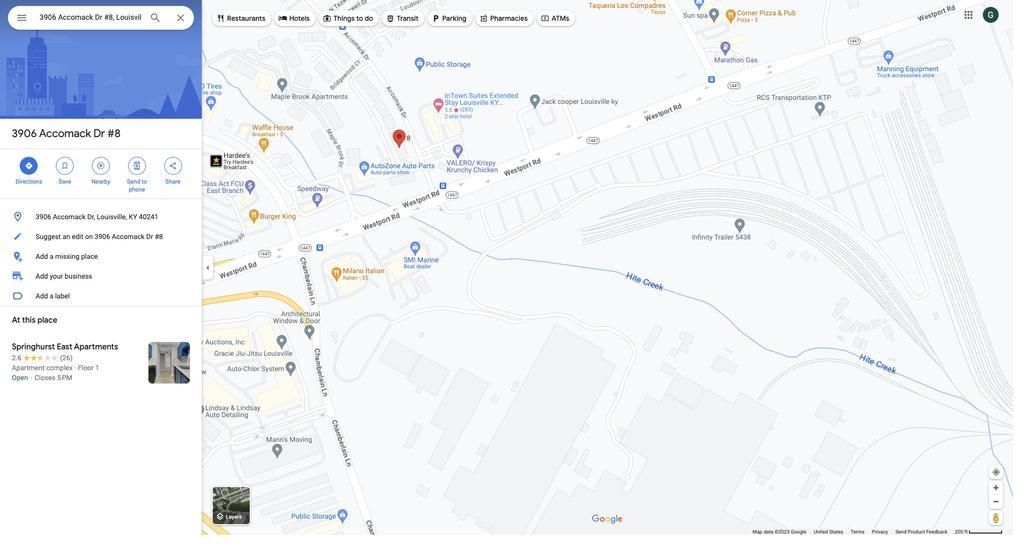 Task type: vqa. For each thing, say whether or not it's contained in the screenshot.


Task type: describe. For each thing, give the bounding box(es) containing it.
open
[[12, 374, 28, 382]]

at
[[12, 315, 20, 325]]

add for add a missing place
[[36, 252, 48, 260]]

send product feedback button
[[896, 529, 948, 535]]

zoom in image
[[993, 484, 1000, 492]]

⋅
[[30, 374, 33, 382]]


[[133, 160, 141, 171]]

a for missing
[[50, 252, 53, 260]]

to inside send to phone
[[142, 178, 147, 185]]

your
[[50, 272, 63, 280]]

united states button
[[814, 529, 844, 535]]

3906 Accomack Dr #8, Louisville, KY 40241 field
[[8, 6, 194, 30]]

dr inside button
[[146, 233, 153, 241]]


[[16, 11, 28, 25]]

2.6 stars 26 reviews image
[[12, 353, 73, 363]]

things
[[334, 14, 355, 23]]

terms button
[[851, 529, 865, 535]]

springhurst
[[12, 342, 55, 352]]

0 horizontal spatial #8
[[108, 127, 121, 141]]

actions for 3906 accomack dr #8 region
[[0, 149, 202, 198]]

40241
[[139, 213, 158, 221]]

3906 for 3906 accomack dr #8
[[12, 127, 37, 141]]

map
[[753, 529, 763, 535]]

to inside  things to do
[[357, 14, 363, 23]]

add a missing place button
[[0, 247, 202, 266]]

show street view coverage image
[[990, 510, 1004, 525]]

business
[[65, 272, 92, 280]]

dr,
[[87, 213, 95, 221]]

apartment complex · floor 1 open ⋅ closes 5 pm
[[12, 364, 99, 382]]

terms
[[851, 529, 865, 535]]

#8 inside button
[[155, 233, 163, 241]]

share
[[165, 178, 181, 185]]

floor
[[78, 364, 94, 372]]

ky
[[129, 213, 137, 221]]

place inside button
[[81, 252, 98, 260]]

add your business link
[[0, 266, 202, 286]]


[[216, 13, 225, 24]]


[[541, 13, 550, 24]]

suggest an edit on 3906 accomack dr #8 button
[[0, 227, 202, 247]]

send to phone
[[127, 178, 147, 193]]

5 pm
[[57, 374, 72, 382]]

states
[[830, 529, 844, 535]]

apartment
[[12, 364, 45, 372]]

united
[[814, 529, 829, 535]]

 things to do
[[323, 13, 373, 24]]

privacy button
[[873, 529, 889, 535]]

add for add a label
[[36, 292, 48, 300]]


[[279, 13, 287, 24]]

suggest
[[36, 233, 61, 241]]

on
[[85, 233, 93, 241]]

a for label
[[50, 292, 53, 300]]

footer inside google maps element
[[753, 529, 956, 535]]

zoom out image
[[993, 498, 1000, 505]]

200 ft button
[[956, 529, 1003, 535]]

this
[[22, 315, 36, 325]]

0 vertical spatial dr
[[94, 127, 105, 141]]

3906 for 3906 accomack dr, louisville, ky 40241
[[36, 213, 51, 221]]

add a label button
[[0, 286, 202, 306]]

data
[[764, 529, 774, 535]]

accomack inside suggest an edit on 3906 accomack dr #8 button
[[112, 233, 145, 241]]

springhurst east apartments
[[12, 342, 118, 352]]

closes
[[35, 374, 55, 382]]

accomack for dr,
[[53, 213, 86, 221]]

suggest an edit on 3906 accomack dr #8
[[36, 233, 163, 241]]

 restaurants
[[216, 13, 266, 24]]

 atms
[[541, 13, 570, 24]]

accomack for dr
[[39, 127, 91, 141]]

feedback
[[927, 529, 948, 535]]

atms
[[552, 14, 570, 23]]



Task type: locate. For each thing, give the bounding box(es) containing it.
label
[[55, 292, 70, 300]]

add left your
[[36, 272, 48, 280]]

collapse side panel image
[[202, 262, 213, 273]]

2 add from the top
[[36, 272, 48, 280]]

0 horizontal spatial send
[[127, 178, 140, 185]]

parking
[[443, 14, 467, 23]]

dr down 40241
[[146, 233, 153, 241]]

2 vertical spatial accomack
[[112, 233, 145, 241]]

at this place
[[12, 315, 57, 325]]

0 horizontal spatial place
[[38, 315, 57, 325]]

1 vertical spatial #8
[[155, 233, 163, 241]]

#8 down 40241
[[155, 233, 163, 241]]

send left product
[[896, 529, 907, 535]]

1 horizontal spatial dr
[[146, 233, 153, 241]]

add
[[36, 252, 48, 260], [36, 272, 48, 280], [36, 292, 48, 300]]

1 vertical spatial add
[[36, 272, 48, 280]]

layers
[[226, 514, 242, 520]]

to left do
[[357, 14, 363, 23]]


[[60, 160, 69, 171]]

ft
[[965, 529, 968, 535]]

send up the phone
[[127, 178, 140, 185]]

google account: greg robinson  
(robinsongreg175@gmail.com) image
[[984, 7, 999, 23]]

#8
[[108, 127, 121, 141], [155, 233, 163, 241]]

1
[[95, 364, 99, 372]]

3906 accomack dr #8 main content
[[0, 0, 202, 535]]

1 horizontal spatial #8
[[155, 233, 163, 241]]

place
[[81, 252, 98, 260], [38, 315, 57, 325]]

dr
[[94, 127, 105, 141], [146, 233, 153, 241]]

east
[[57, 342, 72, 352]]

2 vertical spatial 3906
[[95, 233, 110, 241]]

dr up 
[[94, 127, 105, 141]]

send inside button
[[896, 529, 907, 535]]

0 vertical spatial a
[[50, 252, 53, 260]]

send inside send to phone
[[127, 178, 140, 185]]

 parking
[[432, 13, 467, 24]]

0 vertical spatial send
[[127, 178, 140, 185]]

edit
[[72, 233, 83, 241]]

accomack down ky
[[112, 233, 145, 241]]


[[97, 160, 105, 171]]

·
[[74, 364, 76, 372]]

product
[[908, 529, 926, 535]]

apartments
[[74, 342, 118, 352]]

 pharmacies
[[480, 13, 528, 24]]


[[169, 160, 177, 171]]


[[323, 13, 332, 24]]

200
[[956, 529, 964, 535]]

2 vertical spatial add
[[36, 292, 48, 300]]

a left missing
[[50, 252, 53, 260]]

add a missing place
[[36, 252, 98, 260]]

send product feedback
[[896, 529, 948, 535]]


[[24, 160, 33, 171]]

send for send product feedback
[[896, 529, 907, 535]]

0 vertical spatial place
[[81, 252, 98, 260]]

add for add your business
[[36, 272, 48, 280]]

google
[[791, 529, 807, 535]]

united states
[[814, 529, 844, 535]]


[[480, 13, 489, 24]]

0 vertical spatial #8
[[108, 127, 121, 141]]

map data ©2023 google
[[753, 529, 807, 535]]

add left label
[[36, 292, 48, 300]]

none field inside '3906 accomack dr #8, louisville, ky 40241' field
[[40, 11, 142, 23]]

1 vertical spatial dr
[[146, 233, 153, 241]]

1 horizontal spatial place
[[81, 252, 98, 260]]

do
[[365, 14, 373, 23]]

a left label
[[50, 292, 53, 300]]

footer
[[753, 529, 956, 535]]

missing
[[55, 252, 79, 260]]

0 vertical spatial accomack
[[39, 127, 91, 141]]

1 vertical spatial 3906
[[36, 213, 51, 221]]

0 horizontal spatial dr
[[94, 127, 105, 141]]

0 horizontal spatial to
[[142, 178, 147, 185]]

nearby
[[92, 178, 110, 185]]

200 ft
[[956, 529, 968, 535]]

directions
[[16, 178, 42, 185]]

3906 up suggest
[[36, 213, 51, 221]]

3906 accomack dr #8
[[12, 127, 121, 141]]

place down on
[[81, 252, 98, 260]]

louisville,
[[97, 213, 127, 221]]

phone
[[129, 186, 145, 193]]

 transit
[[386, 13, 419, 24]]

 hotels
[[279, 13, 310, 24]]

©2023
[[775, 529, 790, 535]]

add your business
[[36, 272, 92, 280]]

pharmacies
[[491, 14, 528, 23]]

accomack
[[39, 127, 91, 141], [53, 213, 86, 221], [112, 233, 145, 241]]

1 vertical spatial to
[[142, 178, 147, 185]]

1 a from the top
[[50, 252, 53, 260]]

1 vertical spatial place
[[38, 315, 57, 325]]

a
[[50, 252, 53, 260], [50, 292, 53, 300]]

show your location image
[[992, 468, 1001, 477]]

None field
[[40, 11, 142, 23]]

accomack up  in the top left of the page
[[39, 127, 91, 141]]

add down suggest
[[36, 252, 48, 260]]

1 horizontal spatial send
[[896, 529, 907, 535]]

0 vertical spatial 3906
[[12, 127, 37, 141]]

save
[[59, 178, 71, 185]]


[[432, 13, 441, 24]]

1 add from the top
[[36, 252, 48, 260]]

 search field
[[8, 6, 194, 32]]

 button
[[8, 6, 36, 32]]

transit
[[397, 14, 419, 23]]

privacy
[[873, 529, 889, 535]]

complex
[[46, 364, 73, 372]]

3906 up ""
[[12, 127, 37, 141]]

place right this
[[38, 315, 57, 325]]

#8 up actions for 3906 accomack dr #8 region
[[108, 127, 121, 141]]

restaurants
[[227, 14, 266, 23]]

2.6
[[12, 354, 21, 362]]

0 vertical spatial to
[[357, 14, 363, 23]]

3906 accomack dr, louisville, ky 40241
[[36, 213, 158, 221]]

send for send to phone
[[127, 178, 140, 185]]

footer containing map data ©2023 google
[[753, 529, 956, 535]]

accomack up 'an'
[[53, 213, 86, 221]]

1 horizontal spatial to
[[357, 14, 363, 23]]

hotels
[[289, 14, 310, 23]]

accomack inside 3906 accomack dr, louisville, ky 40241 button
[[53, 213, 86, 221]]


[[386, 13, 395, 24]]

1 vertical spatial accomack
[[53, 213, 86, 221]]

3906 accomack dr, louisville, ky 40241 button
[[0, 207, 202, 227]]

to up the phone
[[142, 178, 147, 185]]

(26)
[[60, 354, 73, 362]]

1 vertical spatial send
[[896, 529, 907, 535]]

add a label
[[36, 292, 70, 300]]

1 vertical spatial a
[[50, 292, 53, 300]]

3 add from the top
[[36, 292, 48, 300]]

3906 right on
[[95, 233, 110, 241]]

to
[[357, 14, 363, 23], [142, 178, 147, 185]]

an
[[63, 233, 70, 241]]

google maps element
[[0, 0, 1014, 535]]

0 vertical spatial add
[[36, 252, 48, 260]]

2 a from the top
[[50, 292, 53, 300]]



